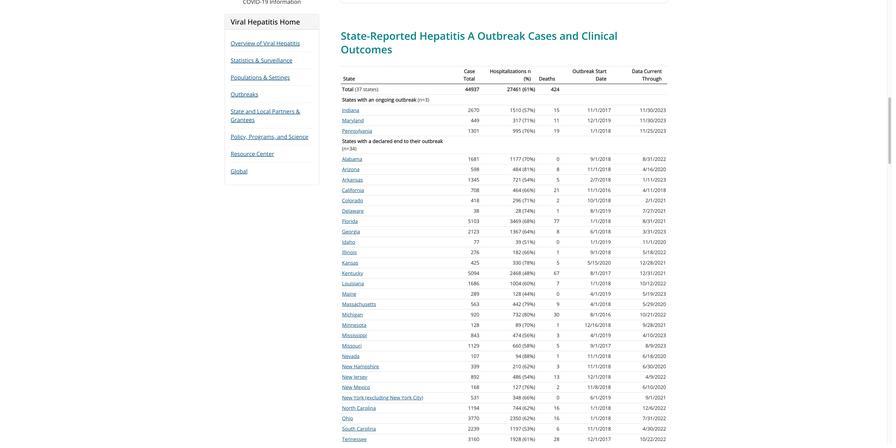 Task type: vqa. For each thing, say whether or not it's contained in the screenshot.
(146)
no



Task type: describe. For each thing, give the bounding box(es) containing it.
27461
[[507, 86, 521, 93]]

outbreak inside outbreak start date
[[573, 68, 595, 75]]

policy, programs, and science
[[231, 133, 308, 141]]

kansas link
[[342, 260, 358, 266]]

(54%) for 486 (54%)
[[523, 374, 535, 381]]

8 for 484 (81%)
[[557, 166, 560, 173]]

1/1/2018 for 7/31/2022
[[591, 415, 611, 422]]

(61%) for 1928 (61%)
[[523, 436, 535, 443]]

a
[[369, 138, 371, 145]]

home
[[280, 17, 300, 27]]

3160
[[468, 436, 480, 443]]

2670
[[468, 107, 480, 114]]

11/1/2018 for 8
[[588, 166, 611, 173]]

6/1/2019
[[591, 395, 611, 401]]

idaho
[[342, 239, 355, 246]]

south carolina link
[[342, 426, 376, 433]]

1197 (53%)
[[510, 426, 535, 433]]

populations & settings
[[231, 74, 290, 81]]

2468 (48%)
[[510, 270, 535, 277]]

4/1/2018
[[591, 301, 611, 308]]

1/1/2018 for 8/31/2021
[[591, 218, 611, 225]]

& for populations
[[263, 74, 268, 81]]

cases
[[528, 29, 557, 43]]

5/19/2023
[[643, 291, 666, 298]]

(76%) for 995 (76%)
[[523, 128, 535, 134]]

9
[[557, 301, 560, 308]]

global
[[231, 167, 248, 175]]

5/29/2020
[[643, 301, 666, 308]]

127
[[513, 384, 521, 391]]

10/21/2022
[[640, 312, 666, 318]]

new jersey
[[342, 374, 368, 381]]

ohio
[[342, 415, 353, 422]]

(79%)
[[523, 301, 535, 308]]

11/1/2018 for 6
[[588, 426, 611, 433]]

5094
[[468, 270, 480, 277]]

16 for 744 (62%)
[[554, 405, 560, 412]]

1/1/2018 for 10/12/2022
[[591, 280, 611, 287]]

idaho link
[[342, 239, 355, 246]]

732
[[513, 312, 521, 318]]

georgia
[[342, 228, 360, 235]]

28 for 28 (74%)
[[516, 208, 521, 214]]

(51%)
[[523, 239, 535, 246]]

424
[[551, 86, 560, 93]]

mexico
[[354, 384, 370, 391]]

& inside state and local partners & grantees
[[296, 108, 300, 115]]

(76%) for 127 (76%)
[[523, 384, 535, 391]]

data illustrated in this map can be found in the table found directly below image
[[341, 0, 667, 3]]

1 for 182 (66%)
[[557, 249, 560, 256]]

new hampshire
[[342, 363, 379, 370]]

through
[[643, 75, 662, 82]]

louisiana
[[342, 280, 364, 287]]

5 for 721 (54%)
[[557, 177, 560, 183]]

920
[[471, 312, 480, 318]]

1367 (64%)
[[510, 228, 535, 235]]

39 (51%)
[[516, 239, 535, 246]]

outbreak inside states with a declared end to their outbreak (n=34)
[[422, 138, 443, 145]]

carolina for south carolina
[[357, 426, 376, 433]]

and inside state-reported hepatitis a outbreak cases and clinical outcomes
[[560, 29, 579, 43]]

current
[[644, 68, 662, 75]]

nevada link
[[342, 353, 360, 360]]

995
[[513, 128, 521, 134]]

128 for 128
[[471, 322, 480, 329]]

(80%)
[[523, 312, 535, 318]]

168
[[471, 384, 480, 391]]

with for a
[[358, 138, 367, 145]]

local
[[257, 108, 271, 115]]

1 horizontal spatial 77
[[554, 218, 560, 225]]

660 (58%)
[[513, 343, 535, 350]]

1 york from the left
[[354, 395, 364, 401]]

0 for 348 (66%)
[[557, 395, 560, 401]]

89 (70%)
[[516, 322, 535, 329]]

7/31/2022
[[643, 415, 666, 422]]

(56%)
[[523, 332, 535, 339]]

state for state and local partners & grantees
[[231, 108, 244, 115]]

deaths
[[539, 75, 555, 82]]

1 vertical spatial 77
[[474, 239, 480, 246]]

348 (66%)
[[513, 395, 535, 401]]

(62%) for 744 (62%)
[[523, 405, 535, 412]]

indiana link
[[342, 107, 359, 114]]

alabama link
[[342, 156, 362, 163]]

531
[[471, 395, 480, 401]]

5103
[[468, 218, 480, 225]]

4/1/2019 for 3
[[591, 332, 611, 339]]

n
[[528, 68, 531, 75]]

16 for 2350 (62%)
[[554, 415, 560, 422]]

grantees
[[231, 116, 255, 124]]

(71%) for 296 (71%)
[[523, 197, 535, 204]]

1004 (60%)
[[510, 280, 535, 287]]

nevada
[[342, 353, 360, 360]]

4/30/2022
[[643, 426, 666, 433]]

south
[[342, 426, 356, 433]]

hospitalizations n (%)
[[490, 68, 531, 82]]

colorado
[[342, 197, 363, 204]]

1/1/2018 for 11/25/2023
[[591, 128, 611, 134]]

outbreak start date
[[573, 68, 607, 82]]

new mexico link
[[342, 384, 370, 391]]

kansas
[[342, 260, 358, 266]]

(64%)
[[523, 228, 535, 235]]

44937
[[465, 86, 480, 93]]

721
[[513, 177, 521, 183]]

(68%)
[[523, 218, 535, 225]]

39
[[516, 239, 521, 246]]

indiana
[[342, 107, 359, 114]]

(71%) for 317 (71%)
[[523, 117, 535, 124]]

7
[[557, 280, 560, 287]]

11/1/2018 for 1
[[588, 353, 611, 360]]

clinical
[[582, 29, 618, 43]]

11
[[554, 117, 560, 124]]

(48%)
[[523, 270, 535, 277]]

(66%) for 182 (66%)
[[523, 249, 535, 256]]

8 for 1367 (64%)
[[557, 228, 560, 235]]

0 for 128 (44%)
[[557, 291, 560, 298]]

660
[[513, 343, 521, 350]]

partners
[[272, 108, 295, 115]]

hepatitis up surveillance in the top left of the page
[[277, 40, 300, 47]]

1/1/2019
[[591, 239, 611, 246]]

south carolina
[[342, 426, 376, 433]]

449
[[471, 117, 480, 124]]

0 for 39 (51%)
[[557, 239, 560, 246]]

563
[[471, 301, 480, 308]]

1 for 28 (74%)
[[557, 208, 560, 214]]

state and local partners & grantees
[[231, 108, 300, 124]]

(66%) for 464 (66%)
[[523, 187, 535, 194]]

296
[[513, 197, 521, 204]]

michigan
[[342, 312, 363, 318]]

289
[[471, 291, 480, 298]]



Task type: locate. For each thing, give the bounding box(es) containing it.
total down case on the top right of page
[[464, 75, 475, 82]]

0 horizontal spatial total
[[342, 86, 354, 93]]

minnesota
[[342, 322, 367, 329]]

1 8 from the top
[[557, 166, 560, 173]]

1 for 89 (70%)
[[557, 322, 560, 329]]

0 horizontal spatial 128
[[471, 322, 480, 329]]

38
[[474, 208, 480, 214]]

2
[[557, 197, 560, 204], [557, 384, 560, 391]]

and
[[560, 29, 579, 43], [246, 108, 256, 115], [277, 133, 287, 141]]

9/1/2018 for 1
[[591, 249, 611, 256]]

11/1/2018 down 9/1/2017
[[588, 353, 611, 360]]

(71%) down (57%)
[[523, 117, 535, 124]]

721 (54%)
[[513, 177, 535, 183]]

(61%) down (%)
[[523, 86, 535, 93]]

(54%) for 721 (54%)
[[523, 177, 535, 183]]

1 11/30/2023 from the top
[[640, 107, 666, 114]]

0 vertical spatial and
[[560, 29, 579, 43]]

statistics & surveillance link
[[231, 57, 293, 64]]

1 vertical spatial (76%)
[[523, 384, 535, 391]]

1 for 94 (88%)
[[557, 353, 560, 360]]

0 vertical spatial 3
[[557, 332, 560, 339]]

0 horizontal spatial viral
[[231, 17, 246, 27]]

1 (54%) from the top
[[523, 177, 535, 183]]

3 down 30
[[557, 332, 560, 339]]

77 up 276
[[474, 239, 480, 246]]

2 3 from the top
[[557, 363, 560, 370]]

2350 (62%)
[[510, 415, 535, 422]]

5 up 67
[[557, 260, 560, 266]]

1 5 from the top
[[557, 177, 560, 183]]

2 (76%) from the top
[[523, 384, 535, 391]]

and right cases
[[560, 29, 579, 43]]

276
[[471, 249, 480, 256]]

1 2 from the top
[[557, 197, 560, 204]]

1 vertical spatial outbreak
[[422, 138, 443, 145]]

3 1/1/2018 from the top
[[591, 280, 611, 287]]

2 9/1/2018 from the top
[[591, 249, 611, 256]]

1 vertical spatial 3
[[557, 363, 560, 370]]

598
[[471, 166, 480, 173]]

0 vertical spatial states
[[342, 96, 356, 103]]

77
[[554, 218, 560, 225], [474, 239, 480, 246]]

1 (62%) from the top
[[523, 363, 535, 370]]

hospitalizations
[[490, 68, 527, 75]]

3 0 from the top
[[557, 291, 560, 298]]

3 for 474 (56%)
[[557, 332, 560, 339]]

1510
[[510, 107, 521, 114]]

2 0 from the top
[[557, 239, 560, 246]]

outbreak left (n=3)
[[396, 96, 417, 103]]

0 vertical spatial 2
[[557, 197, 560, 204]]

new down nevada
[[342, 363, 353, 370]]

an
[[369, 96, 375, 103]]

892
[[471, 374, 480, 381]]

(66%) up 744 (62%)
[[523, 395, 535, 401]]

2 11/1/2018 from the top
[[588, 353, 611, 360]]

(70%) for 89 (70%)
[[523, 322, 535, 329]]

0 horizontal spatial outbreak
[[396, 96, 417, 103]]

1 vertical spatial 16
[[554, 415, 560, 422]]

474 (56%)
[[513, 332, 535, 339]]

and inside state and local partners & grantees
[[246, 108, 256, 115]]

11/30/2023
[[640, 107, 666, 114], [640, 117, 666, 124]]

hepatitis left a
[[420, 29, 465, 43]]

hepatitis up overview of viral hepatitis
[[248, 17, 278, 27]]

1 horizontal spatial york
[[402, 395, 412, 401]]

1 horizontal spatial 28
[[554, 436, 560, 443]]

(74%)
[[523, 208, 535, 214]]

1 0 from the top
[[557, 156, 560, 163]]

(62%) for 210 (62%)
[[523, 363, 535, 370]]

9/1/2018 for 0
[[591, 156, 611, 163]]

states with a declared end to their outbreak (n=34)
[[342, 138, 443, 152]]

0 right (51%)
[[557, 239, 560, 246]]

4/11/2018
[[643, 187, 666, 194]]

2 (62%) from the top
[[523, 405, 535, 412]]

5 right (58%)
[[557, 343, 560, 350]]

2 (54%) from the top
[[523, 374, 535, 381]]

4/1/2019 for 0
[[591, 291, 611, 298]]

2 for 296 (71%)
[[557, 197, 560, 204]]

0 vertical spatial 77
[[554, 218, 560, 225]]

4 11/1/2018 from the top
[[588, 426, 611, 433]]

1 vertical spatial 5
[[557, 260, 560, 266]]

1 up the '13'
[[557, 353, 560, 360]]

330
[[513, 260, 521, 266]]

michigan link
[[342, 312, 363, 318]]

1 16 from the top
[[554, 405, 560, 412]]

2 (61%) from the top
[[523, 436, 535, 443]]

2 vertical spatial and
[[277, 133, 287, 141]]

new york (excluding new york city) link
[[342, 395, 423, 401]]

(70%) up (81%)
[[523, 156, 535, 163]]

843
[[471, 332, 480, 339]]

louisiana link
[[342, 280, 364, 287]]

new
[[342, 363, 353, 370], [342, 374, 353, 381], [342, 384, 353, 391], [342, 395, 353, 401], [390, 395, 400, 401]]

1 horizontal spatial viral
[[263, 40, 275, 47]]

28 for 28
[[554, 436, 560, 443]]

1 vertical spatial outbreak
[[573, 68, 595, 75]]

0 vertical spatial 11/30/2023
[[640, 107, 666, 114]]

0 horizontal spatial and
[[246, 108, 256, 115]]

new for new jersey
[[342, 374, 353, 381]]

3 (62%) from the top
[[523, 415, 535, 422]]

1 (76%) from the top
[[523, 128, 535, 134]]

11/1/2018 up 12/1/2018
[[588, 363, 611, 370]]

(70%) for 1177 (70%)
[[523, 156, 535, 163]]

(62%) for 2350 (62%)
[[523, 415, 535, 422]]

0 horizontal spatial state
[[231, 108, 244, 115]]

16
[[554, 405, 560, 412], [554, 415, 560, 422]]

1 horizontal spatial total
[[464, 75, 475, 82]]

3469
[[510, 218, 521, 225]]

(66%) down the 721 (54%)
[[523, 187, 535, 194]]

9/1/2021
[[646, 395, 666, 401]]

11/1/2018 for 3
[[588, 363, 611, 370]]

massachusetts
[[342, 301, 376, 308]]

& right partners
[[296, 108, 300, 115]]

& for statistics
[[255, 57, 260, 64]]

1 vertical spatial carolina
[[357, 426, 376, 433]]

0 vertical spatial &
[[255, 57, 260, 64]]

0 vertical spatial 8
[[557, 166, 560, 173]]

1 (71%) from the top
[[523, 117, 535, 124]]

11/1/2018 up 12/1/2017 at the right bottom of page
[[588, 426, 611, 433]]

2 states from the top
[[342, 138, 356, 145]]

viral hepatitis home link
[[231, 17, 300, 27]]

north
[[342, 405, 356, 412]]

data current through
[[632, 68, 662, 82]]

& right statistics
[[255, 57, 260, 64]]

28 down 6 at the bottom of the page
[[554, 436, 560, 443]]

89
[[516, 322, 521, 329]]

484
[[513, 166, 521, 173]]

states inside states with a declared end to their outbreak (n=34)
[[342, 138, 356, 145]]

77 right (68%)
[[554, 218, 560, 225]]

(61%)
[[523, 86, 535, 93], [523, 436, 535, 443]]

(62%) down 348 (66%) in the bottom of the page
[[523, 405, 535, 412]]

0
[[557, 156, 560, 163], [557, 239, 560, 246], [557, 291, 560, 298], [557, 395, 560, 401]]

1 vertical spatial 28
[[554, 436, 560, 443]]

outbreak left start
[[573, 68, 595, 75]]

2 2 from the top
[[557, 384, 560, 391]]

0 vertical spatial viral
[[231, 17, 246, 27]]

0 vertical spatial 4/1/2019
[[591, 291, 611, 298]]

0 vertical spatial state
[[343, 75, 355, 82]]

0 horizontal spatial 28
[[516, 208, 521, 214]]

1 vertical spatial 4/1/2019
[[591, 332, 611, 339]]

new right the (excluding on the left of page
[[390, 395, 400, 401]]

5 up 21
[[557, 177, 560, 183]]

(61%) down (53%)
[[523, 436, 535, 443]]

0 vertical spatial 16
[[554, 405, 560, 412]]

0 down the '13'
[[557, 395, 560, 401]]

1 down 30
[[557, 322, 560, 329]]

4/1/2019 up 4/1/2018
[[591, 291, 611, 298]]

744
[[513, 405, 521, 412]]

(61%) for 27461 (61%)
[[523, 86, 535, 93]]

1 4/1/2019 from the top
[[591, 291, 611, 298]]

0 vertical spatial 28
[[516, 208, 521, 214]]

1 down 21
[[557, 208, 560, 214]]

3 (66%) from the top
[[523, 395, 535, 401]]

alabama
[[342, 156, 362, 163]]

2 vertical spatial &
[[296, 108, 300, 115]]

5/15/2020
[[588, 260, 611, 266]]

9/1/2018 up 2/7/2018
[[591, 156, 611, 163]]

(66%) up (78%)
[[523, 249, 535, 256]]

states
[[342, 96, 356, 103], [342, 138, 356, 145]]

442
[[513, 301, 521, 308]]

(76%) down 317 (71%)
[[523, 128, 535, 134]]

2 horizontal spatial and
[[560, 29, 579, 43]]

total left (37
[[342, 86, 354, 93]]

1 vertical spatial 11/30/2023
[[640, 117, 666, 124]]

1 vertical spatial 128
[[471, 322, 480, 329]]

4/1/2019 up 9/1/2017
[[591, 332, 611, 339]]

317 (71%)
[[513, 117, 535, 124]]

states up the (n=34)
[[342, 138, 356, 145]]

end
[[394, 138, 403, 145]]

0 horizontal spatial &
[[255, 57, 260, 64]]

case total
[[464, 68, 475, 82]]

statistics & surveillance
[[231, 57, 293, 64]]

8 up 21
[[557, 166, 560, 173]]

1 vertical spatial (54%)
[[523, 374, 535, 381]]

0 vertical spatial (66%)
[[523, 187, 535, 194]]

0 vertical spatial 5
[[557, 177, 560, 183]]

2 with from the top
[[358, 138, 367, 145]]

484 (81%)
[[513, 166, 535, 173]]

statistics
[[231, 57, 254, 64]]

13
[[554, 374, 560, 381]]

(%)
[[524, 75, 531, 82]]

1 1/1/2018 from the top
[[591, 128, 611, 134]]

with for an
[[358, 96, 367, 103]]

to
[[404, 138, 409, 145]]

new left jersey
[[342, 374, 353, 381]]

5 1/1/2018 from the top
[[591, 415, 611, 422]]

21
[[554, 187, 560, 194]]

florida
[[342, 218, 358, 225]]

outbreak right a
[[478, 29, 526, 43]]

2 1 from the top
[[557, 249, 560, 256]]

outbreak right their
[[422, 138, 443, 145]]

210 (62%)
[[513, 363, 535, 370]]

1 horizontal spatial state
[[343, 75, 355, 82]]

0 vertical spatial (61%)
[[523, 86, 535, 93]]

4/10/2023
[[643, 332, 666, 339]]

carolina up tennessee link
[[357, 426, 376, 433]]

11/30/2023 for 12/1/2019
[[640, 117, 666, 124]]

viral right of
[[263, 40, 275, 47]]

2 down 21
[[557, 197, 560, 204]]

data
[[632, 68, 643, 75]]

3 1 from the top
[[557, 322, 560, 329]]

1 vertical spatial total
[[342, 86, 354, 93]]

(62%) down (88%)
[[523, 363, 535, 370]]

2 8 from the top
[[557, 228, 560, 235]]

1 1 from the top
[[557, 208, 560, 214]]

programs,
[[249, 133, 276, 141]]

27461 (61%)
[[507, 86, 535, 93]]

3 up the '13'
[[557, 363, 560, 370]]

0 vertical spatial (70%)
[[523, 156, 535, 163]]

2 vertical spatial (62%)
[[523, 415, 535, 422]]

hampshire
[[354, 363, 379, 370]]

york up the north carolina link
[[354, 395, 364, 401]]

(54%) up 127 (76%) on the right of page
[[523, 374, 535, 381]]

mississippi link
[[342, 332, 367, 339]]

8 right (64%)
[[557, 228, 560, 235]]

(62%)
[[523, 363, 535, 370], [523, 405, 535, 412], [523, 415, 535, 422]]

1 vertical spatial state
[[231, 108, 244, 115]]

populations & settings link
[[231, 74, 290, 81]]

1 9/1/2018 from the top
[[591, 156, 611, 163]]

4 1 from the top
[[557, 353, 560, 360]]

28 left (74%)
[[516, 208, 521, 214]]

& left settings
[[263, 74, 268, 81]]

1 horizontal spatial &
[[263, 74, 268, 81]]

jersey
[[354, 374, 368, 381]]

1 11/1/2018 from the top
[[588, 166, 611, 173]]

0 horizontal spatial york
[[354, 395, 364, 401]]

state up (37
[[343, 75, 355, 82]]

1 vertical spatial (70%)
[[523, 322, 535, 329]]

global link
[[231, 167, 248, 175]]

(66%) for 348 (66%)
[[523, 395, 535, 401]]

new up the north
[[342, 395, 353, 401]]

2 5 from the top
[[557, 260, 560, 266]]

10/12/2022
[[640, 280, 666, 287]]

states for states with a declared end to their outbreak (n=34)
[[342, 138, 356, 145]]

0 vertical spatial (71%)
[[523, 117, 535, 124]]

state-reported hepatitis a outbreak cases and clinical outcomes
[[341, 29, 618, 56]]

0 vertical spatial carolina
[[357, 405, 376, 412]]

hepatitis inside state-reported hepatitis a outbreak cases and clinical outcomes
[[420, 29, 465, 43]]

1 (70%) from the top
[[523, 156, 535, 163]]

california
[[342, 187, 364, 194]]

1 vertical spatial 8
[[557, 228, 560, 235]]

4 1/1/2018 from the top
[[591, 405, 611, 412]]

1 carolina from the top
[[357, 405, 376, 412]]

0 vertical spatial total
[[464, 75, 475, 82]]

new for new mexico
[[342, 384, 353, 391]]

3 for 210 (62%)
[[557, 363, 560, 370]]

4 0 from the top
[[557, 395, 560, 401]]

128 for 128 (44%)
[[513, 291, 521, 298]]

12/28/2021
[[640, 260, 666, 266]]

1/1/2018 for 12/6/2022
[[591, 405, 611, 412]]

1 vertical spatial states
[[342, 138, 356, 145]]

2 16 from the top
[[554, 415, 560, 422]]

1 vertical spatial with
[[358, 138, 367, 145]]

delaware
[[342, 208, 364, 214]]

1 horizontal spatial 128
[[513, 291, 521, 298]]

2 11/30/2023 from the top
[[640, 117, 666, 124]]

9/1/2018 down 1/1/2019
[[591, 249, 611, 256]]

128 (44%)
[[513, 291, 535, 298]]

1 states from the top
[[342, 96, 356, 103]]

0 vertical spatial outbreak
[[396, 96, 417, 103]]

348
[[513, 395, 521, 401]]

outbreak inside state-reported hepatitis a outbreak cases and clinical outcomes
[[478, 29, 526, 43]]

2 down the '13'
[[557, 384, 560, 391]]

0 horizontal spatial 77
[[474, 239, 480, 246]]

georgia link
[[342, 228, 360, 235]]

1 horizontal spatial and
[[277, 133, 287, 141]]

0 vertical spatial (54%)
[[523, 177, 535, 183]]

2 (71%) from the top
[[523, 197, 535, 204]]

128 down the 920
[[471, 322, 480, 329]]

0 horizontal spatial outbreak
[[478, 29, 526, 43]]

0 down 19
[[557, 156, 560, 163]]

11/30/2023 for 11/1/2017
[[640, 107, 666, 114]]

3 11/1/2018 from the top
[[588, 363, 611, 370]]

1 vertical spatial &
[[263, 74, 268, 81]]

(76%) up 348 (66%) in the bottom of the page
[[523, 384, 535, 391]]

339
[[471, 363, 480, 370]]

new for new york (excluding new york city)
[[342, 395, 353, 401]]

(n=34)
[[342, 145, 357, 152]]

2 for 127 (76%)
[[557, 384, 560, 391]]

(54%) down (81%)
[[523, 177, 535, 183]]

1301
[[468, 128, 480, 134]]

(71%) up (74%)
[[523, 197, 535, 204]]

viral up the overview
[[231, 17, 246, 27]]

11/1/2018 up 2/7/2018
[[588, 166, 611, 173]]

and up the grantees
[[246, 108, 256, 115]]

their
[[410, 138, 421, 145]]

and left science
[[277, 133, 287, 141]]

york left city)
[[402, 395, 412, 401]]

1 with from the top
[[358, 96, 367, 103]]

1928 (61%)
[[510, 436, 535, 443]]

1 vertical spatial (61%)
[[523, 436, 535, 443]]

1 horizontal spatial outbreak
[[422, 138, 443, 145]]

states up indiana
[[342, 96, 356, 103]]

0 vertical spatial 128
[[513, 291, 521, 298]]

2 york from the left
[[402, 395, 412, 401]]

(70%)
[[523, 156, 535, 163], [523, 322, 535, 329]]

128 up 442
[[513, 291, 521, 298]]

with inside states with a declared end to their outbreak (n=34)
[[358, 138, 367, 145]]

kentucky link
[[342, 270, 363, 277]]

1 vertical spatial (62%)
[[523, 405, 535, 412]]

state inside state and local partners & grantees
[[231, 108, 244, 115]]

11/1/2020
[[643, 239, 666, 246]]

1 vertical spatial (71%)
[[523, 197, 535, 204]]

0 vertical spatial outbreak
[[478, 29, 526, 43]]

(58%)
[[523, 343, 535, 350]]

&
[[255, 57, 260, 64], [263, 74, 268, 81], [296, 108, 300, 115]]

1 vertical spatial 9/1/2018
[[591, 249, 611, 256]]

0 vertical spatial (76%)
[[523, 128, 535, 134]]

2 carolina from the top
[[357, 426, 376, 433]]

state for state
[[343, 75, 355, 82]]

overview of viral hepatitis
[[231, 40, 300, 47]]

1 vertical spatial 2
[[557, 384, 560, 391]]

new for new hampshire
[[342, 363, 353, 370]]

2 1/1/2018 from the top
[[591, 218, 611, 225]]

2 vertical spatial 5
[[557, 343, 560, 350]]

0 vertical spatial (62%)
[[523, 363, 535, 370]]

0 for 1177 (70%)
[[557, 156, 560, 163]]

5/18/2022
[[643, 249, 666, 256]]

2 horizontal spatial &
[[296, 108, 300, 115]]

5 for 660 (58%)
[[557, 343, 560, 350]]

0 up 9
[[557, 291, 560, 298]]

1 horizontal spatial outbreak
[[573, 68, 595, 75]]

6/30/2020
[[643, 363, 666, 370]]

0 vertical spatial 9/1/2018
[[591, 156, 611, 163]]

2 (70%) from the top
[[523, 322, 535, 329]]

1 (66%) from the top
[[523, 187, 535, 194]]

2 vertical spatial (66%)
[[523, 395, 535, 401]]

1 vertical spatial viral
[[263, 40, 275, 47]]

5 for 330 (78%)
[[557, 260, 560, 266]]

carolina for north carolina
[[357, 405, 376, 412]]

(62%) up (53%)
[[523, 415, 535, 422]]

state up the grantees
[[231, 108, 244, 115]]

19
[[554, 128, 560, 134]]

2 4/1/2019 from the top
[[591, 332, 611, 339]]

1 (61%) from the top
[[523, 86, 535, 93]]

overview of viral hepatitis link
[[231, 40, 300, 47]]

new down new jersey
[[342, 384, 353, 391]]

1 up 67
[[557, 249, 560, 256]]

1 3 from the top
[[557, 332, 560, 339]]

carolina down the (excluding on the left of page
[[357, 405, 376, 412]]

with left an
[[358, 96, 367, 103]]

resource center
[[231, 150, 274, 158]]

(70%) down (80%)
[[523, 322, 535, 329]]

3 5 from the top
[[557, 343, 560, 350]]

1 vertical spatial (66%)
[[523, 249, 535, 256]]

2 (66%) from the top
[[523, 249, 535, 256]]

0 vertical spatial with
[[358, 96, 367, 103]]

1 vertical spatial and
[[246, 108, 256, 115]]

north carolina
[[342, 405, 376, 412]]

11/25/2023
[[640, 128, 666, 134]]

with left a
[[358, 138, 367, 145]]

states for states with an ongoing outbreak (n=3)
[[342, 96, 356, 103]]



